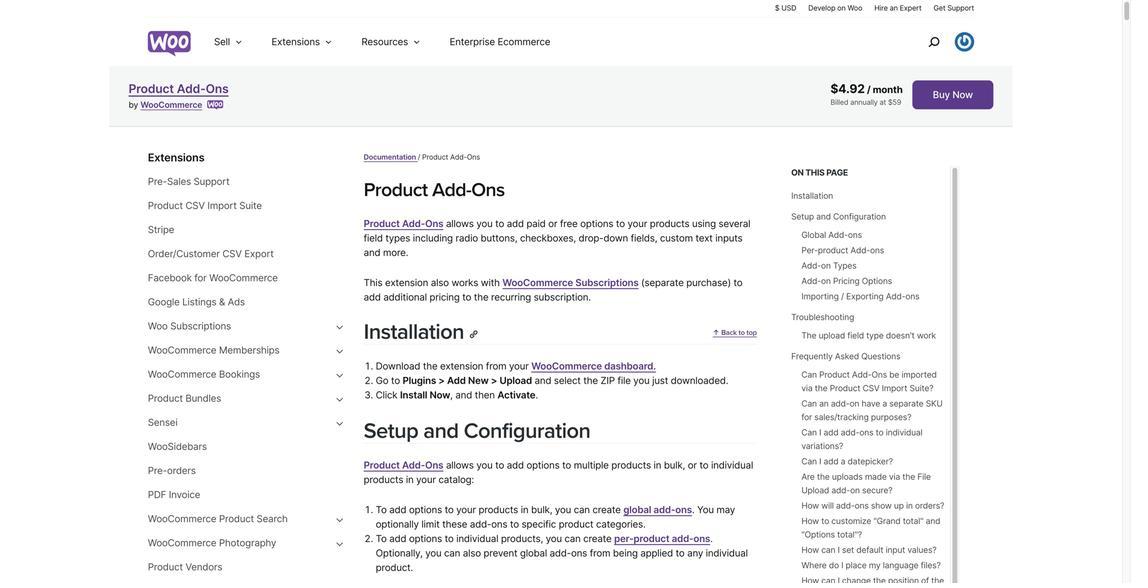 Task type: vqa. For each thing, say whether or not it's contained in the screenshot.
FILES?
yes



Task type: locate. For each thing, give the bounding box(es) containing it.
can up the variations?
[[801, 427, 817, 438]]

pre- up pdf
[[148, 465, 167, 476]]

0 vertical spatial installation
[[791, 191, 833, 201]]

upload up "activate"
[[500, 375, 532, 386]]

0 vertical spatial field
[[364, 232, 383, 244]]

to left the multiple
[[562, 459, 571, 471]]

0 vertical spatial upload
[[500, 375, 532, 386]]

this
[[364, 277, 383, 288]]

0 horizontal spatial upload
[[500, 375, 532, 386]]

memberships
[[219, 344, 279, 356]]

allows
[[446, 218, 474, 229], [446, 459, 474, 471]]

global
[[801, 230, 826, 240]]

for inside the can product add-ons be imported via the product csv import suite? can an add-on have a separate sku for sales/tracking purposes? can i add add-ons to individual variations? can i add a datepicker? are the uploads made via the file upload add-on secure? how will add-ons show up in orders? how to customize "grand total" and "options total"? how can i set default input values? where do i place my language files?
[[801, 412, 812, 422]]

add inside "allows you to add options to multiple products in bulk, or to individual products in your catalog:"
[[507, 459, 524, 471]]

secure?
[[862, 485, 893, 495]]

/ down pricing
[[841, 291, 844, 301]]

ons down to add options to individual products, you can create per-product add-ons
[[571, 547, 587, 559]]

add down this
[[364, 291, 381, 303]]

add- up per-product add-ons link
[[654, 504, 675, 516]]

separate
[[889, 398, 924, 409]]

1 vertical spatial or
[[688, 459, 697, 471]]

categories.
[[596, 518, 646, 530]]

product inside . you may optionally limit these add-ons to specific product categories.
[[559, 518, 594, 530]]

add-
[[177, 81, 206, 96], [450, 153, 467, 161], [432, 178, 471, 201], [402, 218, 425, 229], [828, 230, 848, 240], [851, 245, 870, 255], [801, 260, 821, 271], [801, 276, 821, 286], [886, 291, 905, 301], [852, 370, 872, 380], [402, 459, 425, 471]]

allows up 'catalog:'
[[446, 459, 474, 471]]

options up to add options to your products in bulk, you can create global add-ons
[[527, 459, 560, 471]]

. inside . you may optionally limit these add-ons to specific product categories.
[[692, 504, 695, 516]]

0 horizontal spatial woo
[[148, 320, 168, 332]]

can up 'sales/tracking'
[[801, 398, 817, 409]]

resources button
[[347, 18, 435, 66]]

woocommerce photography link
[[148, 536, 335, 550]]

0 vertical spatial product
[[818, 245, 848, 255]]

woo subscriptions link
[[148, 320, 335, 333]]

2 vertical spatial .
[[710, 533, 713, 544]]

installation
[[791, 191, 833, 201], [364, 319, 464, 345]]

product add-ons down documentation / product add-ons
[[364, 178, 505, 201]]

/ inside $4.92 / month billed annually at $59
[[867, 84, 871, 95]]

0 vertical spatial /
[[867, 84, 871, 95]]

product inside "global add-ons per-product add-ons add-on types add-on pricing options importing / exporting add-ons"
[[818, 245, 848, 255]]

woocommerce dashboard. link
[[531, 360, 656, 372]]

woocommerce link
[[140, 100, 202, 110]]

setup and configuration up global add-ons link
[[791, 211, 886, 222]]

ons up products,
[[491, 518, 507, 530]]

subscriptions down listings at the left bottom
[[170, 320, 231, 332]]

(separate
[[641, 277, 684, 288]]

top
[[747, 328, 757, 337]]

1 horizontal spatial a
[[883, 398, 887, 409]]

extension inside download the extension from your woocommerce dashboard. go to plugins > add new > upload and select the zip file you just downloaded. click install now , and then activate .
[[440, 360, 483, 372]]

products inside allows you to add paid or free options to your products using several field types including radio buttons, checkboxes, drop-down fields, custom text inputs and more.
[[650, 218, 690, 229]]

2 horizontal spatial .
[[710, 533, 713, 544]]

product vendors link
[[148, 560, 335, 574]]

individual up the may
[[711, 459, 753, 471]]

import left suite
[[207, 200, 237, 211]]

extension up "add"
[[440, 360, 483, 372]]

can down . you may optionally limit these add-ons to specific product categories.
[[565, 533, 581, 544]]

installation link down this
[[791, 191, 833, 201]]

. right then
[[535, 389, 538, 401]]

product csv import suite link
[[148, 199, 335, 212]]

add- inside the can product add-ons be imported via the product csv import suite? can an add-on have a separate sku for sales/tracking purposes? can i add add-ons to individual variations? can i add a datepicker? are the uploads made via the file upload add-on secure? how will add-ons show up in orders? how to customize "grand total" and "options total"? how can i set default input values? where do i place my language files?
[[852, 370, 872, 380]]

to for to add options to individual products, you can create per-product add-ons
[[376, 533, 387, 544]]

csv
[[185, 200, 205, 211], [222, 248, 242, 260], [863, 383, 880, 393]]

1 horizontal spatial support
[[947, 4, 974, 12]]

also
[[431, 277, 449, 288], [463, 547, 481, 559]]

1 horizontal spatial subscriptions
[[575, 277, 639, 288]]

1 vertical spatial can
[[565, 533, 581, 544]]

add up to add options to your products in bulk, you can create global add-ons
[[507, 459, 524, 471]]

0 vertical spatial woo
[[848, 4, 862, 12]]

create left per-
[[583, 533, 612, 544]]

/ for documentation
[[418, 153, 420, 161]]

add-on pricing options link
[[801, 276, 892, 286]]

1 vertical spatial setup and configuration
[[364, 418, 590, 444]]

1 vertical spatial a
[[841, 456, 845, 466]]

1 horizontal spatial now
[[953, 89, 973, 101]]

0 horizontal spatial extensions
[[148, 151, 205, 164]]

0 vertical spatial setup and configuration
[[791, 211, 886, 222]]

product add-ons up 'catalog:'
[[364, 459, 443, 471]]

1 allows from the top
[[446, 218, 474, 229]]

pricing
[[833, 276, 860, 286]]

field
[[364, 232, 383, 244], [847, 330, 864, 341]]

/ inside the breadcrumb element
[[418, 153, 420, 161]]

your left 'catalog:'
[[416, 474, 436, 485]]

2 pre- from the top
[[148, 465, 167, 476]]

0 vertical spatial can
[[574, 504, 590, 516]]

/ inside "global add-ons per-product add-ons add-on types add-on pricing options importing / exporting add-ons"
[[841, 291, 844, 301]]

1 vertical spatial from
[[590, 547, 610, 559]]

configuration up global add-ons link
[[833, 211, 886, 222]]

these
[[442, 518, 467, 530]]

how
[[801, 501, 819, 511], [801, 516, 819, 526], [801, 545, 819, 555]]

options up 'drop-'
[[580, 218, 613, 229]]

1 horizontal spatial >
[[491, 375, 497, 386]]

1 horizontal spatial product
[[634, 533, 670, 544]]

1 vertical spatial to
[[376, 533, 387, 544]]

via
[[801, 383, 813, 393], [889, 472, 900, 482]]

0 horizontal spatial via
[[801, 383, 813, 393]]

checkboxes,
[[520, 232, 576, 244]]

product down global add-ons link
[[818, 245, 848, 255]]

allows for catalog:
[[446, 459, 474, 471]]

2 vertical spatial can
[[444, 547, 460, 559]]

upload inside the can product add-ons be imported via the product csv import suite? can an add-on have a separate sku for sales/tracking purposes? can i add add-ons to individual variations? can i add a datepicker? are the uploads made via the file upload add-on secure? how will add-ons show up in orders? how to customize "grand total" and "options total"? how can i set default input values? where do i place my language files?
[[801, 485, 829, 495]]

file
[[618, 375, 631, 386]]

place
[[846, 560, 867, 570]]

product add-ons up woocommerce link
[[129, 81, 229, 96]]

where do i place my language files? link
[[801, 560, 941, 570]]

to add options to your products in bulk, you can create global add-ons
[[376, 504, 692, 516]]

1 vertical spatial extension
[[440, 360, 483, 372]]

and down the ","
[[423, 418, 459, 444]]

configuration
[[833, 211, 886, 222], [464, 418, 590, 444]]

1 pre- from the top
[[148, 176, 167, 187]]

can down frequently
[[801, 370, 817, 380]]

0 vertical spatial or
[[548, 218, 557, 229]]

2 vertical spatial how
[[801, 545, 819, 555]]

1 vertical spatial pre-
[[148, 465, 167, 476]]

upload inside download the extension from your woocommerce dashboard. go to plugins > add new > upload and select the zip file you just downloaded. click install now , and then activate .
[[500, 375, 532, 386]]

1 horizontal spatial also
[[463, 547, 481, 559]]

0 vertical spatial allows
[[446, 218, 474, 229]]

per-product add-ons link
[[614, 533, 710, 544]]

0 vertical spatial bulk,
[[664, 459, 685, 471]]

csv up have
[[863, 383, 880, 393]]

> left "add"
[[438, 375, 445, 386]]

individual inside "allows you to add options to multiple products in bulk, or to individual products in your catalog:"
[[711, 459, 753, 471]]

allows for radio
[[446, 218, 474, 229]]

2 horizontal spatial /
[[867, 84, 871, 95]]

0 vertical spatial how
[[801, 501, 819, 511]]

product add-ons up types
[[364, 218, 443, 229]]

buy now link
[[912, 80, 993, 109]]

enterprise ecommerce link
[[435, 18, 565, 66]]

setup and configuration link up global add-ons link
[[791, 211, 886, 222]]

and up global add-ons link
[[816, 211, 831, 222]]

your inside "allows you to add options to multiple products in bulk, or to individual products in your catalog:"
[[416, 474, 436, 485]]

and inside allows you to add paid or free options to your products using several field types including radio buttons, checkboxes, drop-down fields, custom text inputs and more.
[[364, 247, 380, 258]]

works
[[452, 277, 478, 288]]

woosidebars link
[[148, 440, 335, 453]]

1 horizontal spatial extensions
[[272, 36, 320, 48]]

2 allows from the top
[[446, 459, 474, 471]]

1 vertical spatial upload
[[801, 485, 829, 495]]

product add-ons for allows you to add paid or free options to your products using several field types including radio buttons, checkboxes, drop-down fields, custom text inputs and more. product add-ons link
[[364, 218, 443, 229]]

0 vertical spatial from
[[486, 360, 506, 372]]

options inside allows you to add paid or free options to your products using several field types including radio buttons, checkboxes, drop-down fields, custom text inputs and more.
[[580, 218, 613, 229]]

2 vertical spatial /
[[841, 291, 844, 301]]

subscriptions
[[575, 277, 639, 288], [170, 320, 231, 332]]

in
[[654, 459, 661, 471], [406, 474, 414, 485], [906, 501, 913, 511], [521, 504, 529, 516]]

options
[[862, 276, 892, 286]]

frequently asked questions link
[[791, 351, 900, 361]]

subscription.
[[534, 291, 591, 303]]

0 horizontal spatial setup and configuration link
[[364, 418, 590, 444]]

subscriptions down down
[[575, 277, 639, 288]]

i down the variations?
[[819, 456, 821, 466]]

csv down pre-sales support
[[185, 200, 205, 211]]

specific
[[522, 518, 556, 530]]

product add-ons link up types
[[364, 218, 443, 229]]

type
[[866, 330, 884, 341]]

expert
[[900, 4, 922, 12]]

any
[[687, 547, 703, 559]]

0 vertical spatial configuration
[[833, 211, 886, 222]]

or up checkboxes,
[[548, 218, 557, 229]]

1 vertical spatial extensions
[[148, 151, 205, 164]]

how can i set default input values? link
[[801, 545, 937, 555]]

setup down click at the left
[[364, 418, 418, 444]]

0 vertical spatial pre-
[[148, 176, 167, 187]]

1 horizontal spatial bulk,
[[664, 459, 685, 471]]

usd
[[781, 4, 796, 12]]

0 vertical spatial setup
[[791, 211, 814, 222]]

via down frequently
[[801, 383, 813, 393]]

suite?
[[910, 383, 934, 393]]

field left types
[[364, 232, 383, 244]]

product for options
[[634, 533, 670, 544]]

allows inside allows you to add paid or free options to your products using several field types including radio buttons, checkboxes, drop-down fields, custom text inputs and more.
[[446, 218, 474, 229]]

0 vertical spatial .
[[535, 389, 538, 401]]

the down with
[[474, 291, 489, 303]]

import inside the can product add-ons be imported via the product csv import suite? can an add-on have a separate sku for sales/tracking purposes? can i add add-ons to individual variations? can i add a datepicker? are the uploads made via the file upload add-on secure? how will add-ons show up in orders? how to customize "grand total" and "options total"? how can i set default input values? where do i place my language files?
[[882, 383, 907, 393]]

how will add-ons show up in orders? link
[[801, 501, 944, 511]]

in right up in the right of the page
[[906, 501, 913, 511]]

datepicker?
[[848, 456, 893, 466]]

csv inside the can product add-ons be imported via the product csv import suite? can an add-on have a separate sku for sales/tracking purposes? can i add add-ons to individual variations? can i add a datepicker? are the uploads made via the file upload add-on secure? how will add-ons show up in orders? how to customize "grand total" and "options total"? how can i set default input values? where do i place my language files?
[[863, 383, 880, 393]]

stripe
[[148, 224, 174, 235]]

also up "pricing"
[[431, 277, 449, 288]]

2 horizontal spatial csv
[[863, 383, 880, 393]]

catalog:
[[439, 474, 474, 485]]

product add-ons for product add-ons link for allows you to add options to multiple products in bulk, or to individual products in your catalog:
[[364, 459, 443, 471]]

fields,
[[631, 232, 657, 244]]

setup and configuration down then
[[364, 418, 590, 444]]

1 to from the top
[[376, 504, 387, 516]]

can down "allows you to add options to multiple products in bulk, or to individual products in your catalog:"
[[574, 504, 590, 516]]

1 horizontal spatial import
[[882, 383, 907, 393]]

1 vertical spatial an
[[819, 398, 829, 409]]

woocommerce up select
[[531, 360, 602, 372]]

you inside "allows you to add options to multiple products in bulk, or to individual products in your catalog:"
[[476, 459, 493, 471]]

1 horizontal spatial from
[[590, 547, 610, 559]]

using
[[692, 218, 716, 229]]

an inside the can product add-ons be imported via the product csv import suite? can an add-on have a separate sku for sales/tracking purposes? can i add add-ons to individual variations? can i add a datepicker? are the uploads made via the file upload add-on secure? how will add-ons show up in orders? how to customize "grand total" and "options total"? how can i set default input values? where do i place my language files?
[[819, 398, 829, 409]]

0 vertical spatial installation link
[[791, 191, 833, 201]]

individual inside . optionally, you can also prevent global add-ons from being applied to any individual product.
[[706, 547, 748, 559]]

0 vertical spatial extensions
[[272, 36, 320, 48]]

pre- up stripe
[[148, 176, 167, 187]]

i up the variations?
[[819, 427, 821, 438]]

2 vertical spatial product add-ons link
[[364, 459, 443, 471]]

can
[[574, 504, 590, 516], [565, 533, 581, 544], [444, 547, 460, 559]]

by woocommerce
[[129, 100, 202, 110]]

bookings
[[219, 368, 260, 380]]

1 > from the left
[[438, 375, 445, 386]]

now inside download the extension from your woocommerce dashboard. go to plugins > add new > upload and select the zip file you just downloaded. click install now , and then activate .
[[430, 389, 450, 401]]

create
[[593, 504, 621, 516], [583, 533, 612, 544]]

support up product csv import suite
[[194, 176, 230, 187]]

installation down this
[[791, 191, 833, 201]]

1 horizontal spatial .
[[692, 504, 695, 516]]

1 vertical spatial subscriptions
[[170, 320, 231, 332]]

add- right the these
[[470, 518, 491, 530]]

woocommerce inside download the extension from your woocommerce dashboard. go to plugins > add new > upload and select the zip file you just downloaded. click install now , and then activate .
[[531, 360, 602, 372]]

get support
[[934, 4, 974, 12]]

2 horizontal spatial product
[[818, 245, 848, 255]]

1 vertical spatial for
[[801, 412, 812, 422]]

0 vertical spatial via
[[801, 383, 813, 393]]

a
[[883, 398, 887, 409], [841, 456, 845, 466]]

and inside the can product add-ons be imported via the product csv import suite? can an add-on have a separate sku for sales/tracking purposes? can i add add-ons to individual variations? can i add a datepicker? are the uploads made via the file upload add-on secure? how will add-ons show up in orders? how to customize "grand total" and "options total"? how can i set default input values? where do i place my language files?
[[926, 516, 940, 526]]

0 vertical spatial product add-ons link
[[129, 81, 229, 96]]

1 horizontal spatial field
[[847, 330, 864, 341]]

download
[[376, 360, 420, 372]]

3 can from the top
[[801, 427, 817, 438]]

product add-ons link up woocommerce link
[[129, 81, 229, 96]]

open account menu image
[[955, 32, 974, 51]]

with
[[481, 277, 500, 288]]

1 horizontal spatial setup and configuration link
[[791, 211, 886, 222]]

/
[[867, 84, 871, 95], [418, 153, 420, 161], [841, 291, 844, 301]]

add- down to add options to individual products, you can create per-product add-ons
[[550, 547, 571, 559]]

global up 'categories.'
[[623, 504, 651, 516]]

to down optionally
[[376, 533, 387, 544]]

ons
[[848, 230, 862, 240], [870, 245, 884, 255], [905, 291, 920, 301], [859, 427, 874, 438], [855, 501, 869, 511], [675, 504, 692, 516], [491, 518, 507, 530], [694, 533, 710, 544], [571, 547, 587, 559]]

from up "new"
[[486, 360, 506, 372]]

options up limit
[[409, 504, 442, 516]]

purchase)
[[686, 277, 731, 288]]

configuration down "activate"
[[464, 418, 590, 444]]

allows inside "allows you to add options to multiple products in bulk, or to individual products in your catalog:"
[[446, 459, 474, 471]]

1 vertical spatial woo
[[148, 320, 168, 332]]

1 vertical spatial setup and configuration link
[[364, 418, 590, 444]]

this extension also works with woocommerce subscriptions
[[364, 277, 639, 288]]

1 vertical spatial global
[[520, 547, 547, 559]]

to up the buttons,
[[495, 218, 504, 229]]

for up listings at the left bottom
[[194, 272, 207, 284]]

installation down additional at the left
[[364, 319, 464, 345]]

. you may optionally limit these add-ons to specific product categories.
[[376, 504, 735, 530]]

pdf invoice link
[[148, 488, 335, 501]]

upload down are
[[801, 485, 829, 495]]

1 horizontal spatial /
[[841, 291, 844, 301]]

1 horizontal spatial installation link
[[791, 191, 833, 201]]

. optionally, you can also prevent global add-ons from being applied to any individual product.
[[376, 533, 748, 573]]

photography
[[219, 537, 276, 549]]

1 horizontal spatial global
[[623, 504, 651, 516]]

2 can from the top
[[801, 398, 817, 409]]

can an add-on have a separate sku for sales/tracking purposes? link
[[801, 398, 943, 422]]

/ right documentation
[[418, 153, 420, 161]]

and left "more."
[[364, 247, 380, 258]]

2 vertical spatial csv
[[863, 383, 880, 393]]

prevent
[[484, 547, 518, 559]]

2 vertical spatial product
[[634, 533, 670, 544]]

1 vertical spatial allows
[[446, 459, 474, 471]]

now right buy
[[953, 89, 973, 101]]

1 horizontal spatial via
[[889, 472, 900, 482]]

1 vertical spatial /
[[418, 153, 420, 161]]

support right "get"
[[947, 4, 974, 12]]

0 vertical spatial an
[[890, 4, 898, 12]]

sell
[[214, 36, 230, 48]]

1 vertical spatial import
[[882, 383, 907, 393]]

add- inside . you may optionally limit these add-ons to specific product categories.
[[470, 518, 491, 530]]

a right have
[[883, 398, 887, 409]]

add- down 'sales/tracking'
[[841, 427, 859, 438]]

0 horizontal spatial from
[[486, 360, 506, 372]]

0 vertical spatial i
[[819, 427, 821, 438]]

. inside . optionally, you can also prevent global add-ons from being applied to any individual product.
[[710, 533, 713, 544]]

import down be
[[882, 383, 907, 393]]

. for product
[[710, 533, 713, 544]]

0 horizontal spatial a
[[841, 456, 845, 466]]

0 horizontal spatial csv
[[185, 200, 205, 211]]

1 vertical spatial create
[[583, 533, 612, 544]]

how up where
[[801, 545, 819, 555]]

2 how from the top
[[801, 516, 819, 526]]

.
[[535, 389, 538, 401], [692, 504, 695, 516], [710, 533, 713, 544]]

0 horizontal spatial >
[[438, 375, 445, 386]]

2 to from the top
[[376, 533, 387, 544]]

your up "activate"
[[509, 360, 529, 372]]

1 vertical spatial how
[[801, 516, 819, 526]]

csv down stripe link
[[222, 248, 242, 260]]

product for may
[[559, 518, 594, 530]]

1 vertical spatial product
[[559, 518, 594, 530]]

may
[[717, 504, 735, 516]]

$
[[775, 4, 780, 12]]

1 horizontal spatial upload
[[801, 485, 829, 495]]

can down the these
[[444, 547, 460, 559]]

ons inside . optionally, you can also prevent global add-ons from being applied to any individual product.
[[571, 547, 587, 559]]

. left the you on the bottom right of page
[[692, 504, 695, 516]]

1 vertical spatial product add-ons link
[[364, 218, 443, 229]]

options down limit
[[409, 533, 442, 544]]

search image
[[924, 32, 943, 51]]

where
[[801, 560, 827, 570]]

woo subscriptions
[[148, 320, 231, 332]]

to up products,
[[510, 518, 519, 530]]

support
[[947, 4, 974, 12], [194, 176, 230, 187]]

0 vertical spatial to
[[376, 504, 387, 516]]

1 vertical spatial .
[[692, 504, 695, 516]]

orders
[[167, 465, 196, 476]]



Task type: describe. For each thing, give the bounding box(es) containing it.
buttons,
[[481, 232, 517, 244]]

product add-ons link for allows you to add options to multiple products in bulk, or to individual products in your catalog:
[[364, 459, 443, 471]]

0 horizontal spatial installation link
[[364, 319, 478, 345]]

add- up any
[[672, 533, 694, 544]]

(separate purchase) to add additional pricing to the recurring subscription.
[[364, 277, 743, 303]]

in up specific
[[521, 504, 529, 516]]

upload
[[819, 330, 845, 341]]

sales
[[167, 176, 191, 187]]

1 horizontal spatial configuration
[[833, 211, 886, 222]]

"options
[[801, 529, 835, 540]]

products up products,
[[479, 504, 518, 516]]

hire an expert
[[874, 4, 922, 12]]

text
[[696, 232, 713, 244]]

set
[[842, 545, 854, 555]]

to down the these
[[445, 533, 454, 544]]

exporting
[[846, 291, 884, 301]]

ons up customize
[[855, 501, 869, 511]]

developed by woocommerce image
[[207, 100, 223, 110]]

made
[[865, 472, 887, 482]]

product add-ons for the topmost product add-ons link
[[129, 81, 229, 96]]

ons up any
[[694, 533, 710, 544]]

free
[[560, 218, 578, 229]]

. for create
[[692, 504, 695, 516]]

your up the these
[[456, 504, 476, 516]]

products right the multiple
[[611, 459, 651, 471]]

to down purposes?
[[876, 427, 884, 438]]

. inside download the extension from your woocommerce dashboard. go to plugins > add new > upload and select the zip file you just downloaded. click install now , and then activate .
[[535, 389, 538, 401]]

ads
[[228, 296, 245, 308]]

/ for $4.92
[[867, 84, 871, 95]]

work
[[917, 330, 936, 341]]

product vendors
[[148, 561, 222, 573]]

develop on woo link
[[808, 3, 862, 13]]

0 vertical spatial now
[[953, 89, 973, 101]]

0 vertical spatial global
[[623, 504, 651, 516]]

on left have
[[850, 398, 859, 409]]

breadcrumb element
[[364, 151, 757, 164]]

resources
[[361, 36, 408, 48]]

documentation link
[[364, 153, 418, 161]]

facebook for woocommerce link
[[148, 271, 335, 285]]

billed
[[831, 98, 848, 107]]

can inside . optionally, you can also prevent global add-ons from being applied to any individual product.
[[444, 547, 460, 559]]

0 vertical spatial import
[[207, 200, 237, 211]]

at
[[880, 98, 886, 107]]

can product add-ons be imported via the product csv import suite? can an add-on have a separate sku for sales/tracking purposes? can i add add-ons to individual variations? can i add a datepicker? are the uploads made via the file upload add-on secure? how will add-ons show up in orders? how to customize "grand total" and "options total"? how can i set default input values? where do i place my language files?
[[801, 370, 944, 570]]

ons inside the can product add-ons be imported via the product csv import suite? can an add-on have a separate sku for sales/tracking purposes? can i add add-ons to individual variations? can i add a datepicker? are the uploads made via the file upload add-on secure? how will add-ons show up in orders? how to customize "grand total" and "options total"? how can i set default input values? where do i place my language files?
[[872, 370, 887, 380]]

the
[[801, 330, 816, 341]]

input
[[886, 545, 905, 555]]

woocommerce up product bundles
[[148, 368, 216, 380]]

sensei
[[148, 416, 178, 428]]

doesn't
[[886, 330, 915, 341]]

0 vertical spatial extension
[[385, 277, 428, 288]]

to for to add options to your products in bulk, you can create global add-ons
[[376, 504, 387, 516]]

extensions inside extensions button
[[272, 36, 320, 48]]

products,
[[501, 533, 543, 544]]

installation for top installation link
[[791, 191, 833, 201]]

the down woocommerce dashboard. link
[[583, 375, 598, 386]]

stripe link
[[148, 223, 335, 236]]

0 vertical spatial for
[[194, 272, 207, 284]]

in up optionally
[[406, 474, 414, 485]]

pdf
[[148, 489, 166, 501]]

pre- for sales
[[148, 176, 167, 187]]

can i add a datepicker? link
[[801, 456, 893, 466]]

you inside download the extension from your woocommerce dashboard. go to plugins > add new > upload and select the zip file you just downloaded. click install now , and then activate .
[[633, 375, 650, 386]]

the upload field type doesn't work
[[801, 330, 936, 341]]

↑ back to top
[[713, 328, 757, 337]]

add inside allows you to add paid or free options to your products using several field types including radio buttons, checkboxes, drop-down fields, custom text inputs and more.
[[507, 218, 524, 229]]

service navigation menu element
[[903, 22, 974, 61]]

$ usd
[[775, 4, 796, 12]]

on down add-on types link
[[821, 276, 831, 286]]

sales/tracking
[[814, 412, 869, 422]]

add down the variations?
[[824, 456, 839, 466]]

to up the these
[[445, 504, 454, 516]]

your inside allows you to add paid or free options to your products using several field types including radio buttons, checkboxes, drop-down fields, custom text inputs and more.
[[628, 218, 647, 229]]

to left "top"
[[739, 328, 745, 337]]

add- inside the breadcrumb element
[[450, 153, 467, 161]]

asked
[[835, 351, 859, 361]]

you inside allows you to add paid or free options to your products using several field types including radio buttons, checkboxes, drop-down fields, custom text inputs and more.
[[476, 218, 493, 229]]

woocommerce product search link
[[148, 512, 335, 525]]

or inside "allows you to add options to multiple products in bulk, or to individual products in your catalog:"
[[688, 459, 697, 471]]

hire an expert link
[[874, 3, 922, 13]]

1 can from the top
[[801, 370, 817, 380]]

this
[[805, 167, 825, 178]]

add- up customize
[[836, 501, 855, 511]]

1 vertical spatial via
[[889, 472, 900, 482]]

on left types
[[821, 260, 831, 271]]

add- down uploads
[[831, 485, 850, 495]]

in inside the can product add-ons be imported via the product csv import suite? can an add-on have a separate sku for sales/tracking purposes? can i add add-ons to individual variations? can i add a datepicker? are the uploads made via the file upload add-on secure? how will add-ons show up in orders? how to customize "grand total" and "options total"? how can i set default input values? where do i place my language files?
[[906, 501, 913, 511]]

extensions button
[[257, 18, 347, 66]]

0 vertical spatial support
[[947, 4, 974, 12]]

installation for the left installation link
[[364, 319, 464, 345]]

install
[[400, 389, 427, 401]]

product bundles
[[148, 392, 221, 404]]

optionally
[[376, 518, 419, 530]]

woocommerce down woo subscriptions
[[148, 344, 216, 356]]

csv for export
[[222, 248, 242, 260]]

my
[[869, 560, 881, 570]]

add up the variations?
[[824, 427, 839, 438]]

have
[[862, 398, 880, 409]]

sensei link
[[148, 416, 335, 429]]

custom
[[660, 232, 693, 244]]

0 vertical spatial subscriptions
[[575, 277, 639, 288]]

the left file
[[902, 472, 915, 482]]

1 how from the top
[[801, 501, 819, 511]]

2 vertical spatial i
[[841, 560, 843, 570]]

are
[[801, 472, 815, 482]]

you inside . optionally, you can also prevent global add-ons from being applied to any individual product.
[[425, 547, 442, 559]]

from inside . optionally, you can also prevent global add-ons from being applied to any individual product.
[[590, 547, 610, 559]]

get
[[934, 4, 946, 12]]

importing
[[801, 291, 839, 301]]

facebook
[[148, 272, 192, 284]]

1 vertical spatial configuration
[[464, 418, 590, 444]]

woocommerce right by
[[140, 100, 202, 110]]

select
[[554, 375, 581, 386]]

ons down the can an add-on have a separate sku for sales/tracking purposes? link
[[859, 427, 874, 438]]

bulk, inside "allows you to add options to multiple products in bulk, or to individual products in your catalog:"
[[664, 459, 685, 471]]

on down uploads
[[850, 485, 860, 495]]

add-on types link
[[801, 260, 857, 271]]

1 vertical spatial field
[[847, 330, 864, 341]]

new
[[468, 375, 489, 386]]

individual down the these
[[456, 533, 498, 544]]

options inside "allows you to add options to multiple products in bulk, or to individual products in your catalog:"
[[527, 459, 560, 471]]

to up to add options to your products in bulk, you can create global add-ons
[[495, 459, 504, 471]]

products up optionally
[[364, 474, 403, 485]]

download the extension from your woocommerce dashboard. go to plugins > add new > upload and select the zip file you just downloaded. click install now , and then activate .
[[376, 360, 728, 401]]

annually
[[850, 98, 878, 107]]

order/customer csv export
[[148, 248, 274, 260]]

,
[[450, 389, 453, 401]]

pricing
[[430, 291, 460, 303]]

↑ back to top link
[[713, 327, 757, 344]]

from inside download the extension from your woocommerce dashboard. go to plugins > add new > upload and select the zip file you just downloaded. click install now , and then activate .
[[486, 360, 506, 372]]

search
[[257, 513, 288, 525]]

also inside . optionally, you can also prevent global add-ons from being applied to any individual product.
[[463, 547, 481, 559]]

to up the you on the bottom right of page
[[700, 459, 709, 471]]

in up global add-ons link
[[654, 459, 661, 471]]

individual inside the can product add-ons be imported via the product csv import suite? can an add-on have a separate sku for sales/tracking purposes? can i add add-ons to individual variations? can i add a datepicker? are the uploads made via the file upload add-on secure? how will add-ons show up in orders? how to customize "grand total" and "options total"? how can i set default input values? where do i place my language files?
[[886, 427, 923, 438]]

1 horizontal spatial an
[[890, 4, 898, 12]]

be
[[889, 370, 899, 380]]

woocommerce down 'order/customer csv export' link
[[209, 272, 278, 284]]

order/customer csv export link
[[148, 247, 335, 260]]

the up plugins at the bottom
[[423, 360, 438, 372]]

1 vertical spatial i
[[819, 456, 821, 466]]

to down works
[[462, 291, 471, 303]]

imported
[[902, 370, 937, 380]]

page
[[826, 167, 848, 178]]

ons left the you on the bottom right of page
[[675, 504, 692, 516]]

add inside (separate purchase) to add additional pricing to the recurring subscription.
[[364, 291, 381, 303]]

0 vertical spatial also
[[431, 277, 449, 288]]

0 horizontal spatial support
[[194, 176, 230, 187]]

downloaded.
[[671, 375, 728, 386]]

add- inside . optionally, you can also prevent global add-ons from being applied to any individual product.
[[550, 547, 571, 559]]

global add-ons link
[[623, 504, 692, 516]]

woocommerce up subscription.
[[502, 277, 573, 288]]

can product add-ons be imported via the product csv import suite? link
[[801, 370, 937, 393]]

ons inside the breadcrumb element
[[467, 153, 480, 161]]

to up down
[[616, 218, 625, 229]]

the inside (separate purchase) to add additional pricing to the recurring subscription.
[[474, 291, 489, 303]]

show
[[871, 501, 892, 511]]

language
[[883, 560, 919, 570]]

add down optionally
[[389, 533, 406, 544]]

2 > from the left
[[491, 375, 497, 386]]

0 horizontal spatial bulk,
[[531, 504, 552, 516]]

per-
[[614, 533, 634, 544]]

or inside allows you to add paid or free options to your products using several field types including radio buttons, checkboxes, drop-down fields, custom text inputs and more.
[[548, 218, 557, 229]]

frequently
[[791, 351, 833, 361]]

values?
[[908, 545, 937, 555]]

can i add add-ons to individual variations? link
[[801, 427, 923, 451]]

csv for import
[[185, 200, 205, 211]]

woocommerce down invoice
[[148, 513, 216, 525]]

1 vertical spatial setup
[[364, 418, 418, 444]]

zip
[[601, 375, 615, 386]]

on right develop
[[837, 4, 846, 12]]

troubleshooting
[[791, 312, 854, 322]]

field inside allows you to add paid or free options to your products using several field types including radio buttons, checkboxes, drop-down fields, custom text inputs and more.
[[364, 232, 383, 244]]

to inside . you may optionally limit these add-ons to specific product categories.
[[510, 518, 519, 530]]

0 vertical spatial setup and configuration link
[[791, 211, 886, 222]]

0 vertical spatial create
[[593, 504, 621, 516]]

woocommerce up product vendors
[[148, 537, 216, 549]]

1 horizontal spatial woo
[[848, 4, 862, 12]]

product inside "link"
[[148, 561, 183, 573]]

and left select
[[535, 375, 551, 386]]

ons up options
[[870, 245, 884, 255]]

pre- for orders
[[148, 465, 167, 476]]

the down frequently
[[815, 383, 828, 393]]

ons inside . you may optionally limit these add-ons to specific product categories.
[[491, 518, 507, 530]]

file
[[917, 472, 931, 482]]

click
[[376, 389, 397, 401]]

0 vertical spatial a
[[883, 398, 887, 409]]

uploads
[[832, 472, 863, 482]]

to inside download the extension from your woocommerce dashboard. go to plugins > add new > upload and select the zip file you just downloaded. click install now , and then activate .
[[391, 375, 400, 386]]

add up optionally
[[389, 504, 406, 516]]

product add-ons link for allows you to add paid or free options to your products using several field types including radio buttons, checkboxes, drop-down fields, custom text inputs and more.
[[364, 218, 443, 229]]

global inside . optionally, you can also prevent global add-ons from being applied to any individual product.
[[520, 547, 547, 559]]

and right the ","
[[455, 389, 472, 401]]

1 horizontal spatial setup and configuration
[[791, 211, 886, 222]]

product csv import suite
[[148, 200, 262, 211]]

to inside . optionally, you can also prevent global add-ons from being applied to any individual product.
[[676, 547, 685, 559]]

to up ""options"
[[821, 516, 829, 526]]

your inside download the extension from your woocommerce dashboard. go to plugins > add new > upload and select the zip file you just downloaded. click install now , and then activate .
[[509, 360, 529, 372]]

google
[[148, 296, 180, 308]]

the upload field type doesn't work link
[[801, 330, 936, 341]]

add- up 'sales/tracking'
[[831, 398, 850, 409]]

product inside the breadcrumb element
[[422, 153, 448, 161]]

ons up per-product add-ons link
[[848, 230, 862, 240]]

3 how from the top
[[801, 545, 819, 555]]

allows you to add paid or free options to your products using several field types including radio buttons, checkboxes, drop-down fields, custom text inputs and more.
[[364, 218, 750, 258]]

4 can from the top
[[801, 456, 817, 466]]

total"?
[[837, 529, 862, 540]]

to right purchase)
[[734, 277, 743, 288]]

then
[[475, 389, 495, 401]]

0 horizontal spatial setup and configuration
[[364, 418, 590, 444]]

radio
[[456, 232, 478, 244]]

vendors
[[185, 561, 222, 573]]

the right are
[[817, 472, 830, 482]]

ons up doesn't
[[905, 291, 920, 301]]



